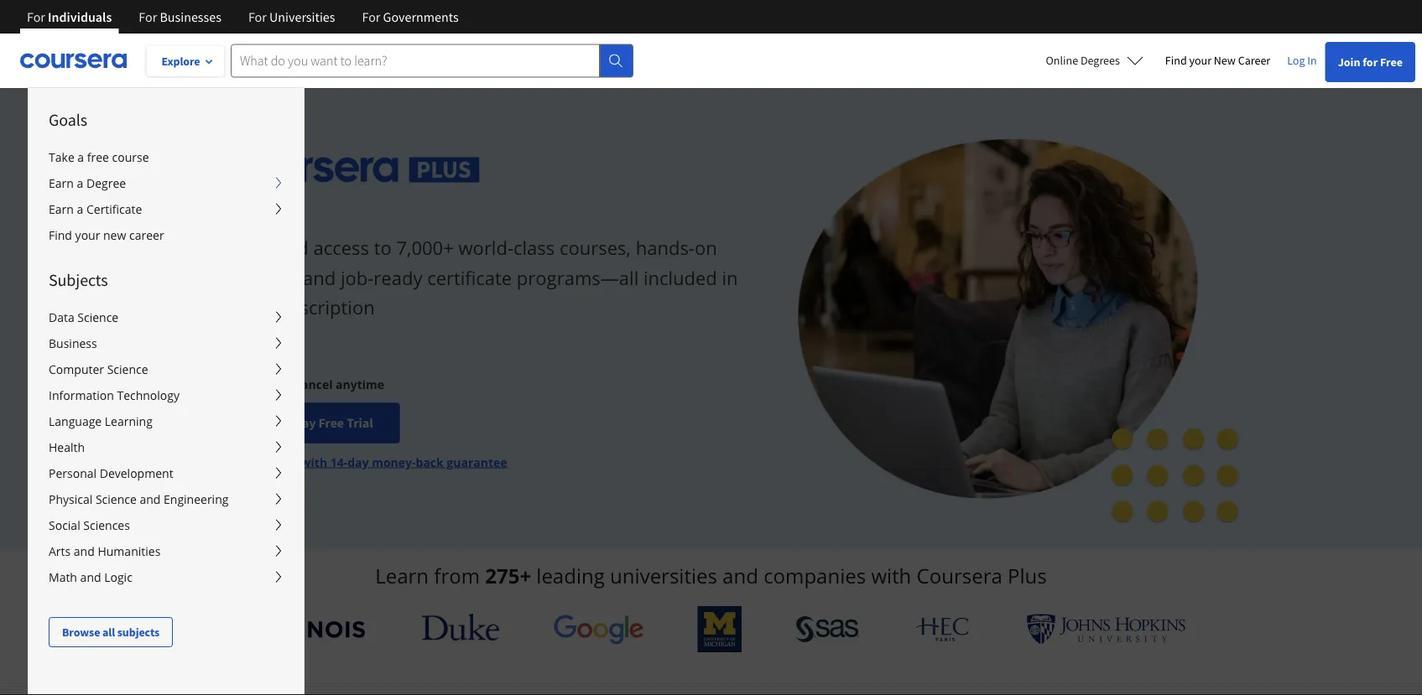 Task type: locate. For each thing, give the bounding box(es) containing it.
certificate
[[427, 265, 512, 290]]

for left individuals
[[27, 8, 45, 25]]

and
[[303, 265, 336, 290], [723, 563, 759, 590]]

1 vertical spatial your
[[224, 295, 264, 320]]

and up the subscription
[[303, 265, 336, 290]]

your inside unlimited access to 7,000+ world-class courses, hands-on projects, and job-ready certificate programs—all included in your subscription
[[224, 295, 264, 320]]

1 for from the left
[[27, 8, 45, 25]]

leading
[[537, 563, 605, 590]]

your right find
[[1189, 53, 1212, 68]]

for individuals
[[27, 8, 112, 25]]

1 vertical spatial and
[[723, 563, 759, 590]]

0 vertical spatial day
[[294, 415, 316, 432]]

day left money-
[[348, 454, 369, 470]]

day
[[294, 415, 316, 432], [348, 454, 369, 470]]

your down the "projects,"
[[224, 295, 264, 320]]

None search field
[[231, 44, 634, 78]]

with
[[301, 454, 327, 470], [871, 563, 912, 590]]

log in
[[1287, 53, 1317, 68]]

your
[[1189, 53, 1212, 68], [224, 295, 264, 320]]

1 vertical spatial day
[[348, 454, 369, 470]]

access
[[313, 236, 369, 261]]

0 vertical spatial free
[[1380, 55, 1403, 70]]

for left governments
[[362, 8, 380, 25]]

unlimited access to 7,000+ world-class courses, hands-on projects, and job-ready certificate programs—all included in your subscription
[[224, 236, 738, 320]]

0 horizontal spatial and
[[303, 265, 336, 290]]

0 vertical spatial and
[[303, 265, 336, 290]]

3 for from the left
[[248, 8, 267, 25]]

find
[[1166, 53, 1187, 68]]

1 horizontal spatial with
[[871, 563, 912, 590]]

What do you want to learn? text field
[[231, 44, 600, 78]]

free left 'trial'
[[319, 415, 344, 432]]

0 horizontal spatial your
[[224, 295, 264, 320]]

for left universities in the top left of the page
[[248, 8, 267, 25]]

4 for from the left
[[362, 8, 380, 25]]

join
[[1338, 55, 1361, 70]]

for left "businesses" at the left of page
[[139, 8, 157, 25]]

log in link
[[1279, 50, 1326, 70]]

1 vertical spatial free
[[319, 415, 344, 432]]

1 horizontal spatial your
[[1189, 53, 1212, 68]]

/year with 14-day money-back guarantee button
[[224, 453, 507, 471]]

johns hopkins university image
[[1027, 614, 1186, 645]]

projects,
[[224, 265, 298, 290]]

1 vertical spatial with
[[871, 563, 912, 590]]

online degrees button
[[1033, 42, 1157, 79]]

with left the 14-
[[301, 454, 327, 470]]

/month, cancel anytime
[[245, 376, 384, 392]]

free
[[1380, 55, 1403, 70], [319, 415, 344, 432]]

0 horizontal spatial free
[[319, 415, 344, 432]]

for for individuals
[[27, 8, 45, 25]]

courses,
[[560, 236, 631, 261]]

subscription
[[269, 295, 375, 320]]

governments
[[383, 8, 459, 25]]

for
[[27, 8, 45, 25], [139, 8, 157, 25], [248, 8, 267, 25], [362, 8, 380, 25]]

/year with 14-day money-back guarantee
[[267, 454, 507, 470]]

new
[[1214, 53, 1236, 68]]

2 for from the left
[[139, 8, 157, 25]]

/year
[[267, 454, 298, 470]]

/month,
[[245, 376, 292, 392]]

free right for
[[1380, 55, 1403, 70]]

for businesses
[[139, 8, 221, 25]]

for governments
[[362, 8, 459, 25]]

0 vertical spatial with
[[301, 454, 327, 470]]

day right start
[[294, 415, 316, 432]]

join for free
[[1338, 55, 1403, 70]]

1 horizontal spatial day
[[348, 454, 369, 470]]

learn from 275+ leading universities and companies with coursera plus
[[375, 563, 1047, 590]]

for
[[1363, 55, 1378, 70]]

and up university of michigan image
[[723, 563, 759, 590]]

coursera image
[[20, 47, 127, 74]]

universities
[[269, 8, 335, 25]]

from
[[434, 563, 480, 590]]

universities
[[610, 563, 717, 590]]

for for governments
[[362, 8, 380, 25]]

0 horizontal spatial with
[[301, 454, 327, 470]]

day inside button
[[348, 454, 369, 470]]

for for universities
[[248, 8, 267, 25]]

with left coursera
[[871, 563, 912, 590]]

online degrees
[[1046, 53, 1120, 68]]

0 horizontal spatial day
[[294, 415, 316, 432]]



Task type: describe. For each thing, give the bounding box(es) containing it.
with inside /year with 14-day money-back guarantee button
[[301, 454, 327, 470]]

money-
[[372, 454, 416, 470]]

duke university image
[[421, 614, 499, 641]]

individuals
[[48, 8, 112, 25]]

on
[[695, 236, 717, 261]]

join for free link
[[1326, 42, 1416, 82]]

in
[[1308, 53, 1317, 68]]

free inside button
[[319, 415, 344, 432]]

log
[[1287, 53, 1305, 68]]

back
[[416, 454, 444, 470]]

275+
[[485, 563, 531, 590]]

start 7-day free trial
[[251, 415, 373, 432]]

world-
[[459, 236, 514, 261]]

anytime
[[336, 376, 384, 392]]

included
[[644, 265, 717, 290]]

day inside button
[[294, 415, 316, 432]]

banner navigation
[[13, 0, 472, 34]]

cancel
[[295, 376, 333, 392]]

in
[[722, 265, 738, 290]]

coursera plus image
[[224, 158, 480, 183]]

to
[[374, 236, 392, 261]]

learn
[[375, 563, 429, 590]]

businesses
[[160, 8, 221, 25]]

online
[[1046, 53, 1078, 68]]

and inside unlimited access to 7,000+ world-class courses, hands-on projects, and job-ready certificate programs—all included in your subscription
[[303, 265, 336, 290]]

start 7-day free trial button
[[224, 403, 400, 443]]

explore
[[162, 54, 200, 69]]

1 horizontal spatial free
[[1380, 55, 1403, 70]]

unlimited
[[224, 236, 309, 261]]

coursera
[[917, 563, 1003, 590]]

class
[[514, 236, 555, 261]]

ready
[[374, 265, 423, 290]]

hands-
[[636, 236, 695, 261]]

university of illinois at urbana-champaign image
[[236, 616, 368, 643]]

for universities
[[248, 8, 335, 25]]

university of michigan image
[[698, 607, 742, 653]]

7-
[[283, 415, 294, 432]]

1 horizontal spatial and
[[723, 563, 759, 590]]

degrees
[[1081, 53, 1120, 68]]

guarantee
[[447, 454, 507, 470]]

programs—all
[[517, 265, 639, 290]]

sas image
[[796, 616, 860, 643]]

explore button
[[147, 46, 224, 76]]

find your new career
[[1166, 53, 1271, 68]]

plus
[[1008, 563, 1047, 590]]

companies
[[764, 563, 866, 590]]

trial
[[347, 415, 373, 432]]

for for businesses
[[139, 8, 157, 25]]

start
[[251, 415, 280, 432]]

google image
[[553, 614, 644, 645]]

job-
[[341, 265, 374, 290]]

find your new career link
[[1157, 50, 1279, 71]]

14-
[[330, 454, 348, 470]]

0 vertical spatial your
[[1189, 53, 1212, 68]]

career
[[1238, 53, 1271, 68]]

hec paris image
[[914, 613, 973, 647]]

7,000+
[[396, 236, 454, 261]]



Task type: vqa. For each thing, say whether or not it's contained in the screenshot.
Science
no



